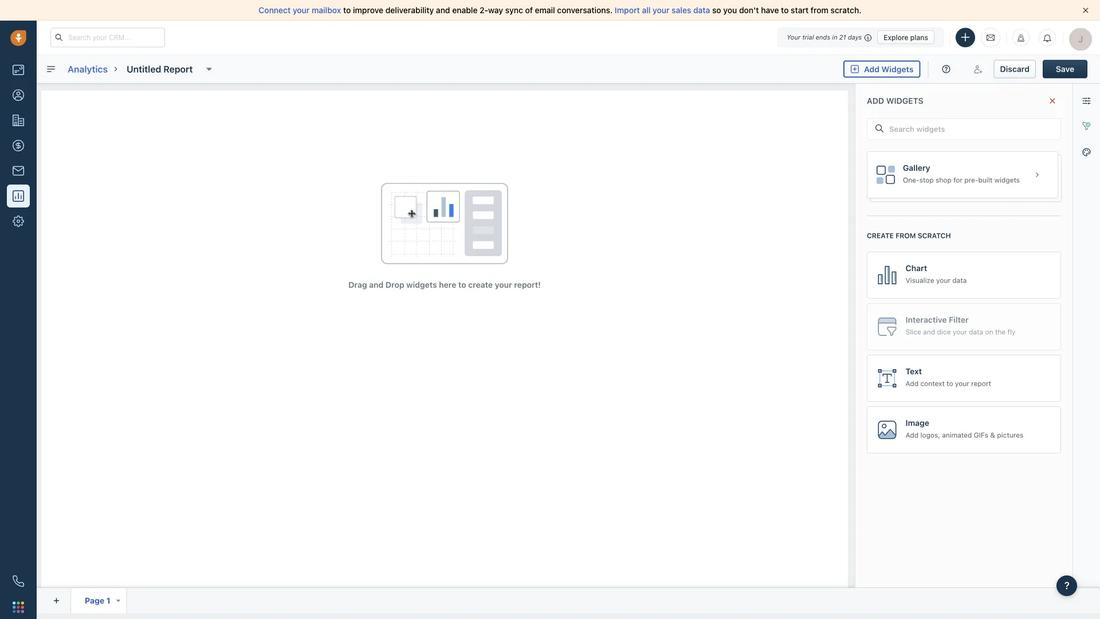 Task type: describe. For each thing, give the bounding box(es) containing it.
import
[[615, 5, 640, 15]]

conversations.
[[557, 5, 613, 15]]

don't
[[740, 5, 759, 15]]

plans
[[911, 33, 929, 41]]

close image
[[1084, 7, 1089, 13]]

and
[[436, 5, 450, 15]]

mailbox
[[312, 5, 341, 15]]

Search your CRM... text field
[[50, 28, 165, 47]]

from
[[811, 5, 829, 15]]

1 your from the left
[[293, 5, 310, 15]]

have
[[761, 5, 779, 15]]

sales
[[672, 5, 692, 15]]

deliverability
[[386, 5, 434, 15]]

email
[[535, 5, 555, 15]]

phone element
[[7, 570, 30, 593]]

all
[[642, 5, 651, 15]]

enable
[[452, 5, 478, 15]]

sync
[[506, 5, 523, 15]]

in
[[833, 34, 838, 41]]

21
[[840, 34, 847, 41]]

trial
[[803, 34, 814, 41]]

scratch.
[[831, 5, 862, 15]]



Task type: vqa. For each thing, say whether or not it's contained in the screenshot.
"start"
yes



Task type: locate. For each thing, give the bounding box(es) containing it.
1 horizontal spatial to
[[781, 5, 789, 15]]

freshworks switcher image
[[13, 602, 24, 613]]

connect
[[259, 5, 291, 15]]

what's new image
[[1018, 34, 1026, 42]]

phone image
[[13, 576, 24, 587]]

your
[[293, 5, 310, 15], [653, 5, 670, 15]]

way
[[488, 5, 503, 15]]

your left mailbox
[[293, 5, 310, 15]]

so
[[713, 5, 722, 15]]

ends
[[816, 34, 831, 41]]

your
[[787, 34, 801, 41]]

1 to from the left
[[343, 5, 351, 15]]

0 horizontal spatial your
[[293, 5, 310, 15]]

connect your mailbox to improve deliverability and enable 2-way sync of email conversations. import all your sales data so you don't have to start from scratch.
[[259, 5, 862, 15]]

start
[[791, 5, 809, 15]]

of
[[525, 5, 533, 15]]

to left start
[[781, 5, 789, 15]]

2-
[[480, 5, 488, 15]]

your right all
[[653, 5, 670, 15]]

2 your from the left
[[653, 5, 670, 15]]

1 horizontal spatial your
[[653, 5, 670, 15]]

explore plans link
[[878, 30, 935, 44]]

your trial ends in 21 days
[[787, 34, 862, 41]]

explore
[[884, 33, 909, 41]]

you
[[724, 5, 737, 15]]

days
[[848, 34, 862, 41]]

0 horizontal spatial to
[[343, 5, 351, 15]]

to
[[343, 5, 351, 15], [781, 5, 789, 15]]

send email image
[[987, 33, 995, 42]]

to right mailbox
[[343, 5, 351, 15]]

explore plans
[[884, 33, 929, 41]]

import all your sales data link
[[615, 5, 713, 15]]

connect your mailbox link
[[259, 5, 343, 15]]

2 to from the left
[[781, 5, 789, 15]]

improve
[[353, 5, 384, 15]]

data
[[694, 5, 711, 15]]



